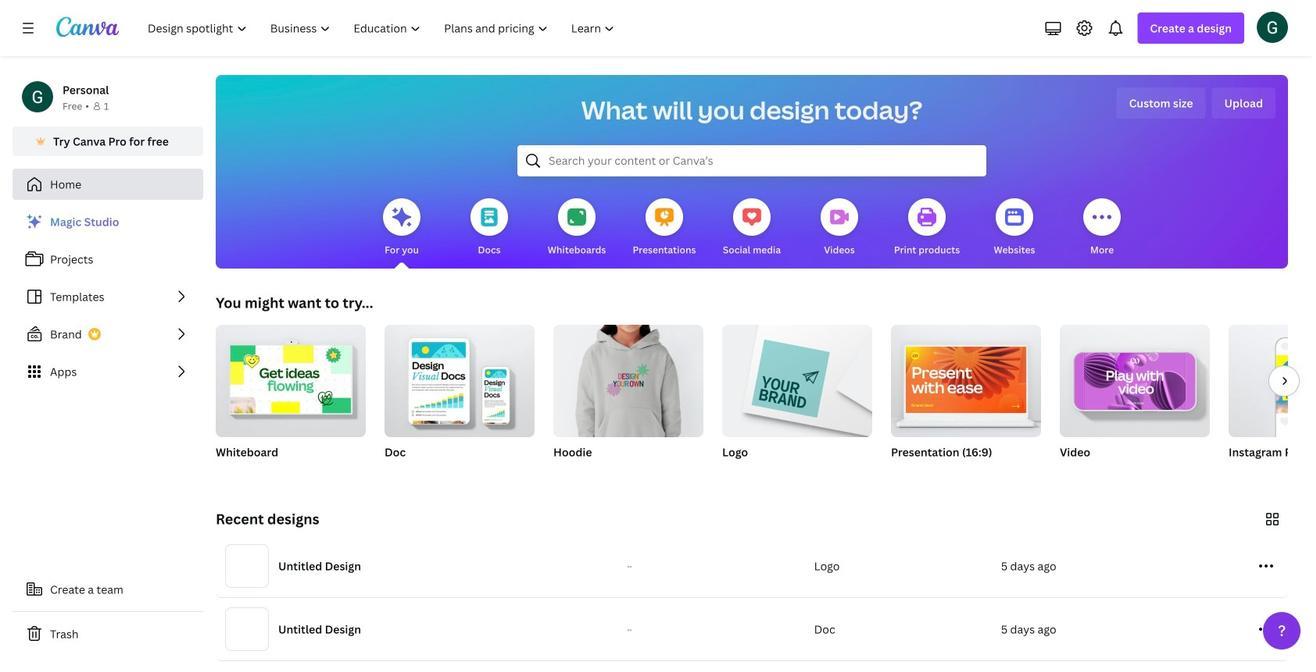 Task type: locate. For each thing, give the bounding box(es) containing it.
list
[[13, 206, 203, 388]]

group
[[216, 319, 366, 480], [216, 319, 366, 438], [385, 319, 535, 480], [385, 319, 535, 438], [554, 319, 704, 480], [554, 319, 704, 438], [722, 319, 872, 480], [722, 319, 872, 438], [891, 325, 1041, 480], [891, 325, 1041, 438], [1060, 325, 1210, 480], [1229, 325, 1313, 480]]

None search field
[[518, 145, 987, 177]]

greg robinson image
[[1257, 12, 1288, 43]]

Search search field
[[549, 146, 955, 176]]

top level navigation element
[[138, 13, 628, 44]]



Task type: vqa. For each thing, say whether or not it's contained in the screenshot.
the free
no



